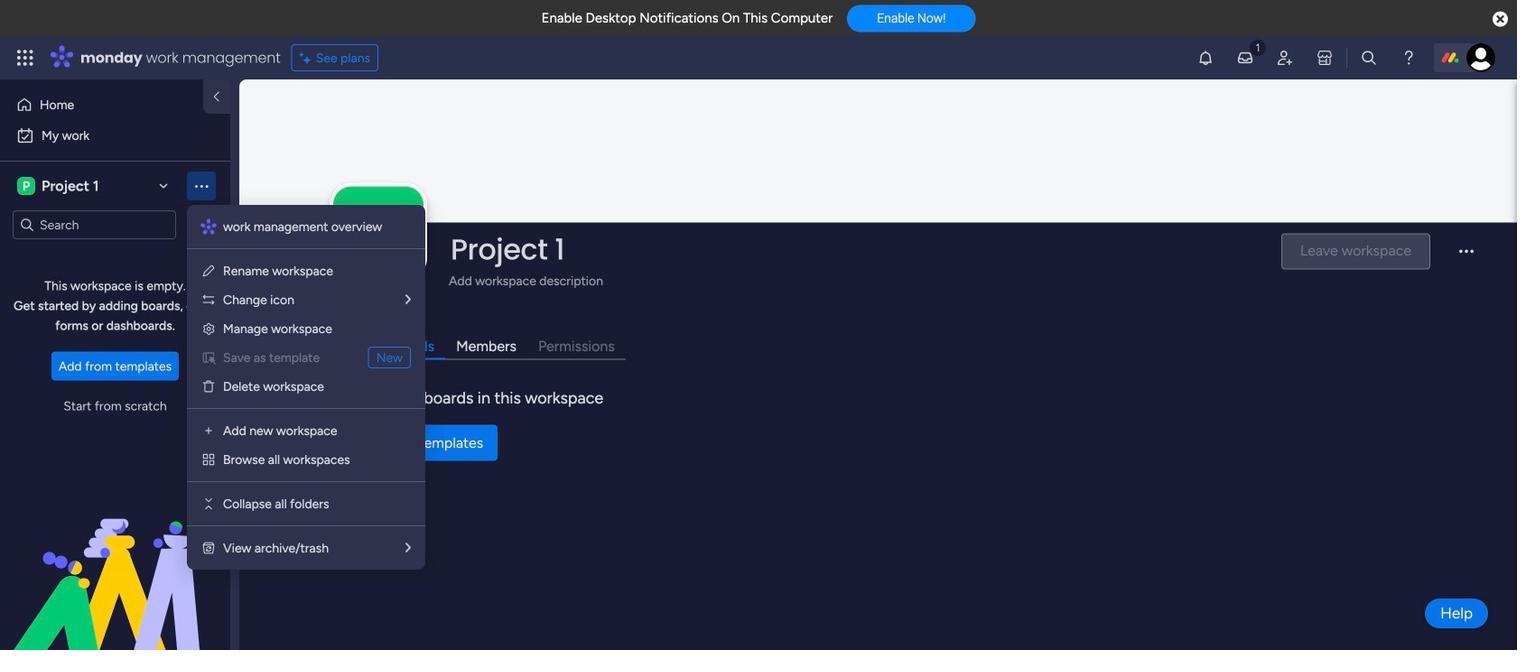 Task type: vqa. For each thing, say whether or not it's contained in the screenshot.
"menu"
yes



Task type: describe. For each thing, give the bounding box(es) containing it.
1 option from the top
[[11, 90, 192, 119]]

dapulse close image
[[1493, 10, 1508, 29]]

1 image
[[1250, 37, 1266, 57]]

change icon image
[[201, 293, 216, 307]]

1 horizontal spatial workspace image
[[333, 186, 424, 277]]

see plans image
[[300, 48, 316, 68]]

browse all workspaces image
[[201, 452, 216, 467]]

update feed image
[[1236, 49, 1254, 67]]

manage workspace image
[[201, 321, 216, 336]]

help image
[[1400, 49, 1418, 67]]

john smith image
[[1467, 43, 1495, 72]]

collapse all folders image
[[201, 497, 216, 511]]

Search in workspace field
[[38, 214, 151, 235]]

rename workspace image
[[201, 264, 216, 278]]



Task type: locate. For each thing, give the bounding box(es) containing it.
search everything image
[[1360, 49, 1378, 67]]

view archive/trash image
[[201, 541, 216, 555]]

monday marketplace image
[[1316, 49, 1334, 67]]

select product image
[[16, 49, 34, 67]]

0 vertical spatial option
[[11, 90, 192, 119]]

menu
[[187, 205, 425, 570]]

lottie animation image
[[0, 468, 230, 650]]

workspace selection element
[[17, 175, 102, 197]]

1 vertical spatial option
[[11, 121, 219, 150]]

2 option from the top
[[11, 121, 219, 150]]

invite members image
[[1276, 49, 1294, 67]]

0 horizontal spatial workspace image
[[17, 176, 35, 196]]

workspace options image
[[192, 177, 210, 195]]

add new workspace image
[[201, 424, 216, 438]]

service icon image
[[201, 350, 216, 365]]

option down select product image
[[11, 90, 192, 119]]

notifications image
[[1197, 49, 1215, 67]]

menu item
[[201, 347, 411, 368]]

v2 ellipsis image
[[1459, 250, 1474, 265]]

delete workspace image
[[201, 379, 216, 394]]

option up "workspace selection" element on the left top
[[11, 121, 219, 150]]

None field
[[446, 231, 1266, 269]]

lottie animation element
[[0, 468, 230, 650]]

option
[[11, 90, 192, 119], [11, 121, 219, 150]]

workspace image
[[17, 176, 35, 196], [333, 186, 424, 277]]



